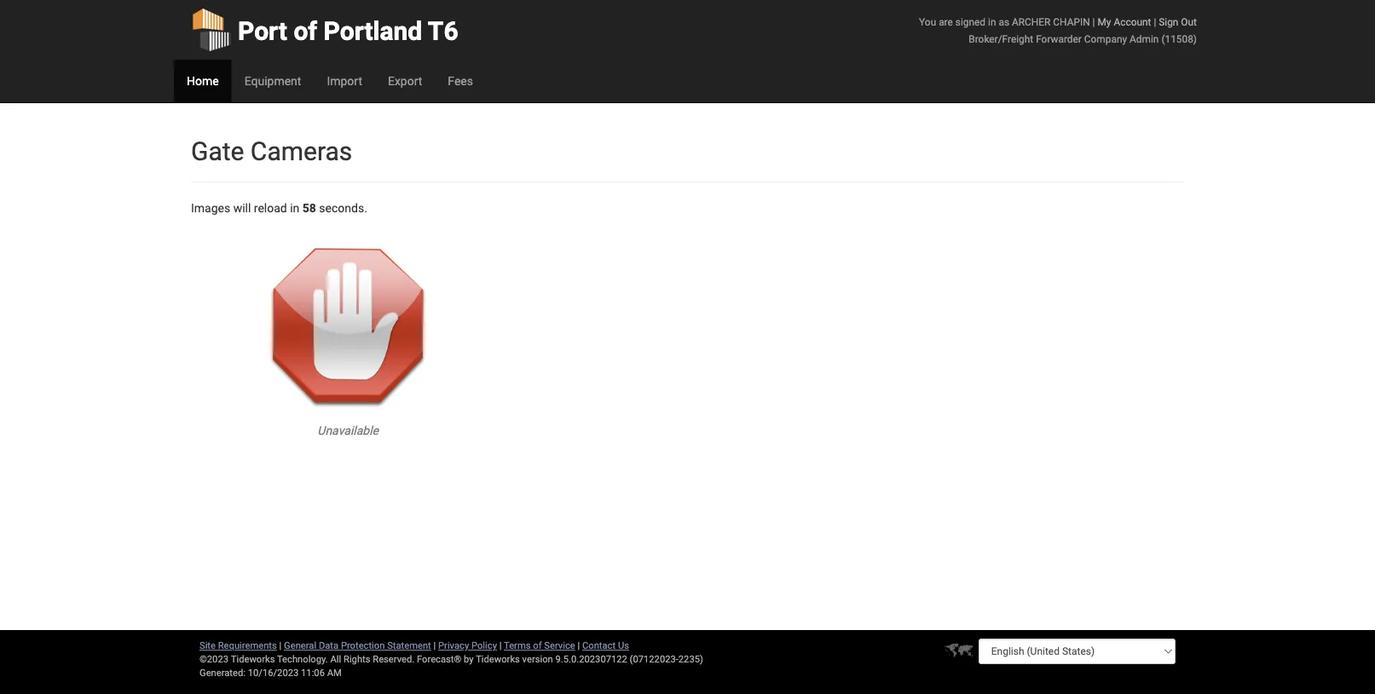 Task type: describe. For each thing, give the bounding box(es) containing it.
terms of service link
[[504, 640, 576, 651]]

account
[[1114, 16, 1152, 28]]

forwarder
[[1037, 33, 1082, 45]]

10/16/2023
[[248, 667, 299, 679]]

equipment
[[245, 74, 301, 88]]

by
[[464, 654, 474, 665]]

contact us link
[[583, 640, 629, 651]]

chapin
[[1054, 16, 1091, 28]]

| up tideworks
[[500, 640, 502, 651]]

my
[[1098, 16, 1112, 28]]

you
[[920, 16, 937, 28]]

are
[[939, 16, 954, 28]]

privacy
[[438, 640, 469, 651]]

tideworks
[[476, 654, 520, 665]]

site requirements | general data protection statement | privacy policy | terms of service | contact us ©2023 tideworks technology. all rights reserved. forecast® by tideworks version 9.5.0.202307122 (07122023-2235) generated: 10/16/2023 11:06 am
[[200, 640, 704, 679]]

| left my
[[1093, 16, 1096, 28]]

| left sign
[[1154, 16, 1157, 28]]

forecast®
[[417, 654, 462, 665]]

fees button
[[435, 60, 486, 102]]

privacy policy link
[[438, 640, 497, 651]]

equipment button
[[232, 60, 314, 102]]

technology.
[[277, 654, 328, 665]]

site
[[200, 640, 216, 651]]

you are signed in as archer chapin | my account | sign out broker/freight forwarder company admin (11508)
[[920, 16, 1198, 45]]

©2023 tideworks
[[200, 654, 275, 665]]

data
[[319, 640, 339, 651]]

unavailable
[[318, 424, 379, 438]]

import
[[327, 74, 363, 88]]

export button
[[375, 60, 435, 102]]

gate
[[191, 136, 244, 166]]

cameras
[[251, 136, 353, 166]]

service
[[544, 640, 576, 651]]

export
[[388, 74, 423, 88]]

2235)
[[679, 654, 704, 665]]

rights
[[344, 654, 371, 665]]

signed
[[956, 16, 986, 28]]

(11508)
[[1162, 33, 1198, 45]]

company
[[1085, 33, 1128, 45]]

gate cameras
[[191, 136, 353, 166]]

11:06
[[301, 667, 325, 679]]

images will reload in 57 seconds.
[[191, 201, 367, 215]]



Task type: locate. For each thing, give the bounding box(es) containing it.
1 horizontal spatial in
[[989, 16, 997, 28]]

in left as
[[989, 16, 997, 28]]

version
[[523, 654, 553, 665]]

will
[[233, 201, 251, 215]]

| up 9.5.0.202307122
[[578, 640, 580, 651]]

generated:
[[200, 667, 246, 679]]

0 horizontal spatial of
[[294, 16, 317, 46]]

0 horizontal spatial in
[[290, 201, 300, 215]]

us
[[618, 640, 629, 651]]

1 vertical spatial in
[[290, 201, 300, 215]]

reserved.
[[373, 654, 415, 665]]

57
[[303, 201, 316, 215]]

port of portland t6 link
[[191, 0, 459, 60]]

home
[[187, 74, 219, 88]]

t6
[[428, 16, 459, 46]]

| left general
[[279, 640, 282, 651]]

unavailable image
[[191, 234, 505, 422]]

policy
[[472, 640, 497, 651]]

0 vertical spatial of
[[294, 16, 317, 46]]

| up forecast®
[[434, 640, 436, 651]]

images
[[191, 201, 230, 215]]

sign out link
[[1159, 16, 1198, 28]]

home button
[[174, 60, 232, 102]]

of inside site requirements | general data protection statement | privacy policy | terms of service | contact us ©2023 tideworks technology. all rights reserved. forecast® by tideworks version 9.5.0.202307122 (07122023-2235) generated: 10/16/2023 11:06 am
[[533, 640, 542, 651]]

|
[[1093, 16, 1096, 28], [1154, 16, 1157, 28], [279, 640, 282, 651], [434, 640, 436, 651], [500, 640, 502, 651], [578, 640, 580, 651]]

broker/freight
[[969, 33, 1034, 45]]

out
[[1182, 16, 1198, 28]]

(07122023-
[[630, 654, 679, 665]]

site requirements link
[[200, 640, 277, 651]]

of right the "port"
[[294, 16, 317, 46]]

of
[[294, 16, 317, 46], [533, 640, 542, 651]]

0 vertical spatial in
[[989, 16, 997, 28]]

my account link
[[1098, 16, 1152, 28]]

seconds.
[[319, 201, 367, 215]]

port
[[238, 16, 287, 46]]

all
[[331, 654, 341, 665]]

1 vertical spatial of
[[533, 640, 542, 651]]

general
[[284, 640, 317, 651]]

am
[[327, 667, 342, 679]]

admin
[[1130, 33, 1160, 45]]

1 horizontal spatial of
[[533, 640, 542, 651]]

of up version
[[533, 640, 542, 651]]

in inside the you are signed in as archer chapin | my account | sign out broker/freight forwarder company admin (11508)
[[989, 16, 997, 28]]

protection
[[341, 640, 385, 651]]

as
[[999, 16, 1010, 28]]

archer
[[1013, 16, 1051, 28]]

fees
[[448, 74, 473, 88]]

statement
[[387, 640, 431, 651]]

portland
[[324, 16, 422, 46]]

in left 57
[[290, 201, 300, 215]]

general data protection statement link
[[284, 640, 431, 651]]

in for reload
[[290, 201, 300, 215]]

terms
[[504, 640, 531, 651]]

import button
[[314, 60, 375, 102]]

port of portland t6
[[238, 16, 459, 46]]

reload
[[254, 201, 287, 215]]

sign
[[1159, 16, 1179, 28]]

in
[[989, 16, 997, 28], [290, 201, 300, 215]]

requirements
[[218, 640, 277, 651]]

contact
[[583, 640, 616, 651]]

9.5.0.202307122
[[556, 654, 628, 665]]

in for signed
[[989, 16, 997, 28]]



Task type: vqa. For each thing, say whether or not it's contained in the screenshot.
"My"
yes



